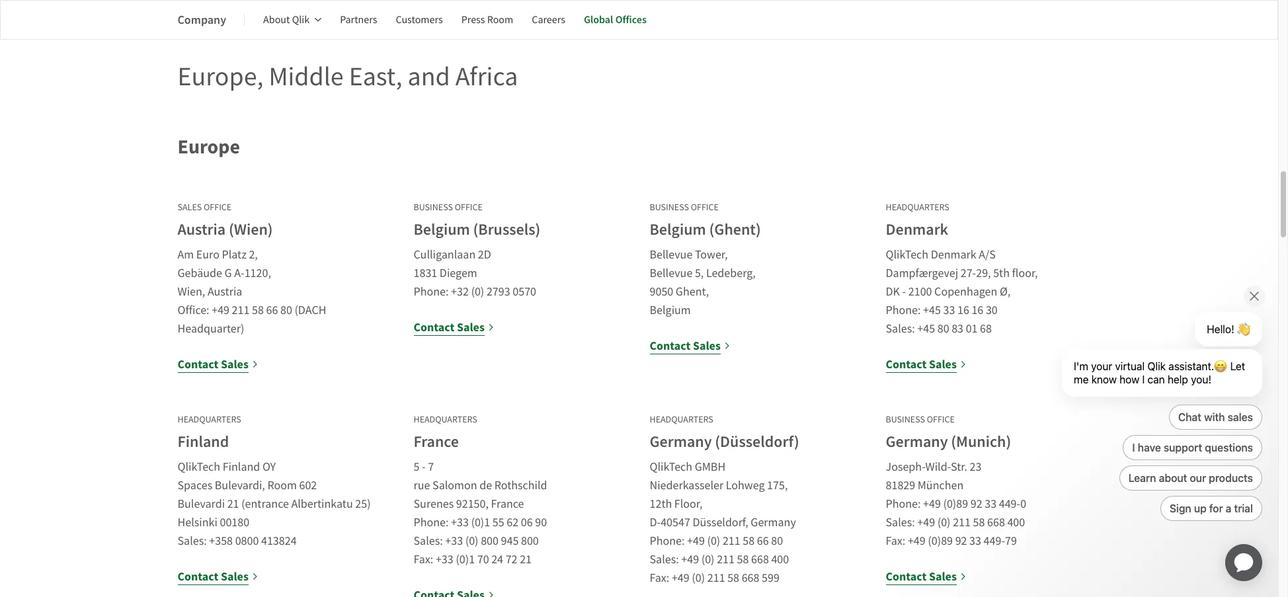 Task type: vqa. For each thing, say whether or not it's contained in the screenshot.


Task type: describe. For each thing, give the bounding box(es) containing it.
gmbh
[[695, 460, 726, 475]]

contact for (ghent)
[[650, 338, 691, 354]]

partners link
[[340, 4, 377, 36]]

40547
[[661, 515, 690, 530]]

400 inside the "joseph-wild-str. 23 81829 münchen phone: +49 (0)89 92 33 449-0 sales: +49 (0) 211 58 668 400 fax: +49 (0)89 92 33 449-79"
[[1007, 515, 1025, 530]]

global
[[584, 13, 613, 26]]

oy
[[262, 460, 276, 475]]

belgium for belgium (brussels)
[[414, 219, 470, 240]]

contact sales for (munich)
[[886, 569, 957, 585]]

headquarters finland
[[178, 413, 241, 452]]

66 inside am euro platz 2, gebäude g a-1120, wien, austria office: +49 211 58 66 80 (dach headquarter)
[[266, 303, 278, 318]]

06
[[521, 515, 533, 530]]

62
[[507, 515, 519, 530]]

sales office austria (wien)
[[178, 201, 273, 240]]

europe, middle east, and africa
[[178, 60, 518, 93]]

düsseldorf,
[[693, 515, 748, 530]]

contact sales link for (wien)
[[178, 355, 258, 374]]

fax: inside '5 - 7 rue salomon de rothschild surenes 92150, france phone: +33 (0)1 55 62 06 90 sales: +33 (0) 800 945 800 fax: +33 (0)1 70 24 72 21'
[[414, 552, 433, 567]]

0 vertical spatial (0)1
[[471, 515, 490, 530]]

2 16 from the left
[[972, 303, 984, 318]]

contact sales for (brussels)
[[414, 319, 485, 335]]

tower,
[[695, 247, 728, 263]]

business office germany (munich)
[[886, 413, 1011, 452]]

5th
[[993, 266, 1010, 281]]

business office belgium (brussels)
[[414, 201, 540, 240]]

phone: inside '5 - 7 rue salomon de rothschild surenes 92150, france phone: +33 (0)1 55 62 06 90 sales: +33 (0) 800 945 800 fax: +33 (0)1 70 24 72 21'
[[414, 515, 449, 530]]

2 bellevue from the top
[[650, 266, 693, 281]]

(0) inside culliganlaan 2d 1831 diegem phone: +32 (0) 2793 0570
[[471, 284, 484, 300]]

5,
[[695, 266, 704, 281]]

72
[[506, 552, 517, 567]]

dampfærgevej
[[886, 266, 958, 281]]

(0) inside the "joseph-wild-str. 23 81829 münchen phone: +49 (0)89 92 33 449-0 sales: +49 (0) 211 58 668 400 fax: +49 (0)89 92 33 449-79"
[[937, 515, 951, 530]]

1 16 from the left
[[957, 303, 969, 318]]

headquarters for france
[[414, 413, 477, 425]]

gebäude
[[178, 266, 222, 281]]

1120,
[[244, 266, 271, 281]]

headquarters germany (düsseldorf)
[[650, 413, 799, 452]]

945
[[501, 534, 519, 549]]

am
[[178, 247, 194, 263]]

about
[[263, 13, 290, 26]]

phone: inside "qliktech gmbh niederkasseler lohweg 175, 12th floor, d-40547 düsseldorf, germany phone: +49 (0) 211 58 66 80 sales: +49 (0) 211 58 668 400 fax: +49 (0) 211 58 668 599"
[[650, 534, 685, 549]]

wien,
[[178, 284, 205, 300]]

france inside headquarters france
[[414, 431, 459, 452]]

80 inside "qliktech denmark a/s dampfærgevej 27-29, 5th floor, dk - 2100 copenhagen ø, phone: +45 33 16 16 30 sales: +45 80 83 01 68"
[[937, 321, 949, 337]]

headquarters for finland
[[178, 413, 241, 425]]

92150,
[[456, 497, 489, 512]]

79
[[1005, 534, 1017, 549]]

platz
[[222, 247, 247, 263]]

middle
[[269, 60, 344, 93]]

sales: inside "qliktech gmbh niederkasseler lohweg 175, 12th floor, d-40547 düsseldorf, germany phone: +49 (0) 211 58 66 80 sales: +49 (0) 211 58 668 400 fax: +49 (0) 211 58 668 599"
[[650, 552, 679, 567]]

europe,
[[178, 60, 263, 93]]

careers
[[532, 13, 565, 26]]

24
[[491, 552, 503, 567]]

(entrance
[[241, 497, 289, 512]]

sales: inside the "joseph-wild-str. 23 81829 münchen phone: +49 (0)89 92 33 449-0 sales: +49 (0) 211 58 668 400 fax: +49 (0)89 92 33 449-79"
[[886, 515, 915, 530]]

careers link
[[532, 4, 565, 36]]

contact sales for (ghent)
[[650, 338, 721, 354]]

83
[[952, 321, 964, 337]]

floor,
[[674, 497, 703, 512]]

qliktech inside "qliktech gmbh niederkasseler lohweg 175, 12th floor, d-40547 düsseldorf, germany phone: +49 (0) 211 58 66 80 sales: +49 (0) 211 58 668 400 fax: +49 (0) 211 58 668 599"
[[650, 460, 692, 475]]

(ghent)
[[709, 219, 761, 240]]

qliktech for denmark
[[886, 247, 928, 263]]

2 800 from the left
[[521, 534, 539, 549]]

0 vertical spatial 449-
[[999, 497, 1020, 512]]

81829
[[886, 478, 915, 493]]

germany inside business office germany (munich)
[[886, 431, 948, 452]]

211 inside the "joseph-wild-str. 23 81829 münchen phone: +49 (0)89 92 33 449-0 sales: +49 (0) 211 58 668 400 fax: +49 (0)89 92 33 449-79"
[[953, 515, 971, 530]]

1 vertical spatial +45
[[917, 321, 935, 337]]

qlik
[[292, 13, 310, 26]]

denmark for qliktech denmark a/s dampfærgevej 27-29, 5th floor, dk - 2100 copenhagen ø, phone: +45 33 16 16 30 sales: +45 80 83 01 68
[[931, 247, 976, 263]]

90
[[535, 515, 547, 530]]

0570
[[513, 284, 536, 300]]

str.
[[951, 460, 967, 475]]

a-
[[234, 266, 244, 281]]

headquarters denmark
[[886, 201, 949, 240]]

press room link
[[461, 4, 513, 36]]

europe
[[178, 134, 240, 160]]

phone: inside culliganlaan 2d 1831 diegem phone: +32 (0) 2793 0570
[[414, 284, 449, 300]]

fax: inside the "joseph-wild-str. 23 81829 münchen phone: +49 (0)89 92 33 449-0 sales: +49 (0) 211 58 668 400 fax: +49 (0)89 92 33 449-79"
[[886, 534, 906, 549]]

30
[[986, 303, 998, 318]]

diegem
[[440, 266, 477, 281]]

sales for germany (munich)
[[929, 569, 957, 585]]

east,
[[349, 60, 402, 93]]

sales for belgium (ghent)
[[693, 338, 721, 354]]

bulevardi,
[[215, 478, 265, 493]]

668 inside the "joseph-wild-str. 23 81829 münchen phone: +49 (0)89 92 33 449-0 sales: +49 (0) 211 58 668 400 fax: +49 (0)89 92 33 449-79"
[[987, 515, 1005, 530]]

business for germany (munich)
[[886, 413, 925, 425]]

floor,
[[1012, 266, 1038, 281]]

qliktech denmark a/s dampfærgevej 27-29, 5th floor, dk - 2100 copenhagen ø, phone: +45 33 16 16 30 sales: +45 80 83 01 68
[[886, 247, 1038, 337]]

belgium inside 'bellevue tower, bellevue 5, ledeberg, 9050 ghent, belgium'
[[650, 303, 691, 318]]

salomon
[[433, 478, 477, 493]]

contact for (munich)
[[886, 569, 927, 585]]

de
[[480, 478, 492, 493]]

(dach
[[295, 303, 326, 318]]

25)
[[355, 497, 371, 512]]

joseph-wild-str. 23 81829 münchen phone: +49 (0)89 92 33 449-0 sales: +49 (0) 211 58 668 400 fax: +49 (0)89 92 33 449-79
[[886, 460, 1026, 549]]

austria inside am euro platz 2, gebäude g a-1120, wien, austria office: +49 211 58 66 80 (dach headquarter)
[[208, 284, 242, 300]]

29,
[[976, 266, 991, 281]]

contact sales link for (ghent)
[[650, 337, 731, 355]]

9050
[[650, 284, 673, 300]]

1 vertical spatial 668
[[751, 552, 769, 567]]

austria inside sales office austria (wien)
[[178, 219, 226, 240]]

413824
[[261, 534, 297, 549]]

5 - 7 rue salomon de rothschild surenes 92150, france phone: +33 (0)1 55 62 06 90 sales: +33 (0) 800 945 800 fax: +33 (0)1 70 24 72 21
[[414, 460, 547, 567]]

headquarters france
[[414, 413, 477, 452]]

sales for austria (wien)
[[221, 356, 249, 372]]

1 vertical spatial (0)1
[[456, 552, 475, 567]]

sales: inside '5 - 7 rue salomon de rothschild surenes 92150, france phone: +33 (0)1 55 62 06 90 sales: +33 (0) 800 945 800 fax: +33 (0)1 70 24 72 21'
[[414, 534, 443, 549]]

80 inside am euro platz 2, gebäude g a-1120, wien, austria office: +49 211 58 66 80 (dach headquarter)
[[280, 303, 292, 318]]

room inside company menu bar
[[487, 13, 513, 26]]

70
[[477, 552, 489, 567]]

2 vertical spatial +33
[[436, 552, 453, 567]]

175,
[[767, 478, 788, 493]]

contact for (brussels)
[[414, 319, 455, 335]]

office:
[[178, 303, 209, 318]]

1 horizontal spatial 92
[[971, 497, 982, 512]]

bulevardi
[[178, 497, 225, 512]]

wild-
[[925, 460, 951, 475]]

58 inside the "joseph-wild-str. 23 81829 münchen phone: +49 (0)89 92 33 449-0 sales: +49 (0) 211 58 668 400 fax: +49 (0)89 92 33 449-79"
[[973, 515, 985, 530]]

400 inside "qliktech gmbh niederkasseler lohweg 175, 12th floor, d-40547 düsseldorf, germany phone: +49 (0) 211 58 66 80 sales: +49 (0) 211 58 668 400 fax: +49 (0) 211 58 668 599"
[[771, 552, 789, 567]]

press
[[461, 13, 485, 26]]

qliktech gmbh niederkasseler lohweg 175, 12th floor, d-40547 düsseldorf, germany phone: +49 (0) 211 58 66 80 sales: +49 (0) 211 58 668 400 fax: +49 (0) 211 58 668 599
[[650, 460, 796, 586]]

france inside '5 - 7 rue salomon de rothschild surenes 92150, france phone: +33 (0)1 55 62 06 90 sales: +33 (0) 800 945 800 fax: +33 (0)1 70 24 72 21'
[[491, 497, 524, 512]]

africa
[[455, 60, 518, 93]]

niederkasseler
[[650, 478, 724, 493]]

(0) inside '5 - 7 rue salomon de rothschild surenes 92150, france phone: +33 (0)1 55 62 06 90 sales: +33 (0) 800 945 800 fax: +33 (0)1 70 24 72 21'
[[465, 534, 478, 549]]

office for (ghent)
[[691, 201, 719, 213]]

602
[[299, 478, 317, 493]]

sales: inside qliktech finland oy spaces bulevardi, room 602 bulevardi 21 (entrance albertinkatu 25) helsinki 00180 sales: +358 0800 413824
[[178, 534, 207, 549]]

global offices
[[584, 13, 647, 26]]

21 inside qliktech finland oy spaces bulevardi, room 602 bulevardi 21 (entrance albertinkatu 25) helsinki 00180 sales: +358 0800 413824
[[227, 497, 239, 512]]

rue
[[414, 478, 430, 493]]

headquarter)
[[178, 321, 244, 337]]

spaces
[[178, 478, 212, 493]]

(wien)
[[229, 219, 273, 240]]

headquarters for denmark
[[886, 201, 949, 213]]



Task type: locate. For each thing, give the bounding box(es) containing it.
1 horizontal spatial 33
[[969, 534, 981, 549]]

company menu bar
[[178, 4, 665, 36]]

a/s
[[979, 247, 996, 263]]

office up the (munich)
[[927, 413, 955, 425]]

contact
[[414, 319, 455, 335], [650, 338, 691, 354], [178, 356, 218, 372], [886, 356, 927, 372], [178, 569, 218, 585], [886, 569, 927, 585]]

austria
[[178, 219, 226, 240], [208, 284, 242, 300]]

office up (wien)
[[204, 201, 232, 213]]

germany
[[650, 431, 712, 452], [886, 431, 948, 452], [751, 515, 796, 530]]

- right 5
[[422, 460, 426, 475]]

sales: inside "qliktech denmark a/s dampfærgevej 27-29, 5th floor, dk - 2100 copenhagen ø, phone: +45 33 16 16 30 sales: +45 80 83 01 68"
[[886, 321, 915, 337]]

16 down 'copenhagen'
[[957, 303, 969, 318]]

- inside '5 - 7 rue salomon de rothschild surenes 92150, france phone: +33 (0)1 55 62 06 90 sales: +33 (0) 800 945 800 fax: +33 (0)1 70 24 72 21'
[[422, 460, 426, 475]]

(0)89
[[943, 497, 968, 512], [928, 534, 953, 549]]

global offices link
[[584, 4, 647, 36]]

germany inside "qliktech gmbh niederkasseler lohweg 175, 12th floor, d-40547 düsseldorf, germany phone: +49 (0) 211 58 66 80 sales: +49 (0) 211 58 668 400 fax: +49 (0) 211 58 668 599"
[[751, 515, 796, 530]]

- right dk
[[902, 284, 906, 300]]

0 vertical spatial fax:
[[886, 534, 906, 549]]

1 vertical spatial fax:
[[414, 552, 433, 567]]

21 up 00180
[[227, 497, 239, 512]]

0 vertical spatial (0)89
[[943, 497, 968, 512]]

1 horizontal spatial -
[[902, 284, 906, 300]]

france up 62
[[491, 497, 524, 512]]

0 horizontal spatial 16
[[957, 303, 969, 318]]

(0)1
[[471, 515, 490, 530], [456, 552, 475, 567]]

belgium up culliganlaan
[[414, 219, 470, 240]]

denmark inside "qliktech denmark a/s dampfærgevej 27-29, 5th floor, dk - 2100 copenhagen ø, phone: +45 33 16 16 30 sales: +45 80 83 01 68"
[[931, 247, 976, 263]]

1 horizontal spatial france
[[491, 497, 524, 512]]

33
[[943, 303, 955, 318], [985, 497, 997, 512], [969, 534, 981, 549]]

1 vertical spatial france
[[491, 497, 524, 512]]

1 vertical spatial 33
[[985, 497, 997, 512]]

0 vertical spatial 92
[[971, 497, 982, 512]]

1 vertical spatial 400
[[771, 552, 789, 567]]

office
[[204, 201, 232, 213], [455, 201, 483, 213], [691, 201, 719, 213], [927, 413, 955, 425]]

contact sales link
[[414, 318, 495, 337], [650, 337, 731, 355], [178, 355, 258, 374], [886, 355, 967, 374], [178, 567, 258, 586], [886, 567, 967, 586]]

partners
[[340, 13, 377, 26]]

finland inside qliktech finland oy spaces bulevardi, room 602 bulevardi 21 (entrance albertinkatu 25) helsinki 00180 sales: +358 0800 413824
[[223, 460, 260, 475]]

27-
[[961, 266, 976, 281]]

21 right 72
[[520, 552, 532, 567]]

office up (ghent) at the top of page
[[691, 201, 719, 213]]

headquarters for germany
[[650, 413, 713, 425]]

66 inside "qliktech gmbh niederkasseler lohweg 175, 12th floor, d-40547 düsseldorf, germany phone: +49 (0) 211 58 66 80 sales: +49 (0) 211 58 668 400 fax: +49 (0) 211 58 668 599"
[[757, 534, 769, 549]]

fax: down d-
[[650, 571, 669, 586]]

sales
[[178, 201, 202, 213], [457, 319, 485, 335], [693, 338, 721, 354], [221, 356, 249, 372], [929, 356, 957, 372], [221, 569, 249, 585], [929, 569, 957, 585]]

qliktech
[[886, 247, 928, 263], [178, 460, 220, 475], [650, 460, 692, 475]]

headquarters
[[886, 201, 949, 213], [178, 413, 241, 425], [414, 413, 477, 425], [650, 413, 713, 425]]

0 vertical spatial +45
[[923, 303, 941, 318]]

offices
[[615, 13, 647, 26]]

room right press
[[487, 13, 513, 26]]

21
[[227, 497, 239, 512], [520, 552, 532, 567]]

denmark up dampfærgevej
[[886, 219, 948, 240]]

1831
[[414, 266, 437, 281]]

0 horizontal spatial 21
[[227, 497, 239, 512]]

and
[[408, 60, 450, 93]]

2793
[[487, 284, 510, 300]]

münchen
[[918, 478, 964, 493]]

business for belgium (ghent)
[[650, 201, 689, 213]]

800
[[481, 534, 499, 549], [521, 534, 539, 549]]

0 vertical spatial finland
[[178, 431, 229, 452]]

ghent,
[[676, 284, 709, 300]]

sales: down 81829
[[886, 515, 915, 530]]

finland for headquarters finland
[[178, 431, 229, 452]]

contact for (wien)
[[178, 356, 218, 372]]

dk
[[886, 284, 900, 300]]

+45
[[923, 303, 941, 318], [917, 321, 935, 337]]

400 up 79
[[1007, 515, 1025, 530]]

lohweg
[[726, 478, 765, 493]]

2 horizontal spatial 80
[[937, 321, 949, 337]]

(0)1 left 70
[[456, 552, 475, 567]]

phone: inside the "joseph-wild-str. 23 81829 münchen phone: +49 (0)89 92 33 449-0 sales: +49 (0) 211 58 668 400 fax: +49 (0)89 92 33 449-79"
[[886, 497, 921, 512]]

800 down 06
[[521, 534, 539, 549]]

0 horizontal spatial 33
[[943, 303, 955, 318]]

phone: inside "qliktech denmark a/s dampfærgevej 27-29, 5th floor, dk - 2100 copenhagen ø, phone: +45 33 16 16 30 sales: +45 80 83 01 68"
[[886, 303, 921, 318]]

phone: down the surenes on the bottom left
[[414, 515, 449, 530]]

0 vertical spatial 400
[[1007, 515, 1025, 530]]

+45 down 2100
[[923, 303, 941, 318]]

23
[[970, 460, 982, 475]]

qliktech up spaces
[[178, 460, 220, 475]]

(brussels)
[[473, 219, 540, 240]]

fax: inside "qliktech gmbh niederkasseler lohweg 175, 12th floor, d-40547 düsseldorf, germany phone: +49 (0) 211 58 66 80 sales: +49 (0) 211 58 668 400 fax: +49 (0) 211 58 668 599"
[[650, 571, 669, 586]]

business office belgium (ghent)
[[650, 201, 761, 240]]

1 horizontal spatial germany
[[751, 515, 796, 530]]

sales:
[[886, 321, 915, 337], [886, 515, 915, 530], [178, 534, 207, 549], [414, 534, 443, 549], [650, 552, 679, 567]]

0
[[1020, 497, 1026, 512]]

1 vertical spatial room
[[267, 478, 297, 493]]

sales for belgium (brussels)
[[457, 319, 485, 335]]

800 up 70
[[481, 534, 499, 549]]

1 vertical spatial denmark
[[931, 247, 976, 263]]

12th
[[650, 497, 672, 512]]

sales for finland
[[221, 569, 249, 585]]

1 vertical spatial +33
[[445, 534, 463, 549]]

0 vertical spatial denmark
[[886, 219, 948, 240]]

phone: down 81829
[[886, 497, 921, 512]]

0 horizontal spatial room
[[267, 478, 297, 493]]

92 down "23"
[[971, 497, 982, 512]]

0 vertical spatial bellevue
[[650, 247, 693, 263]]

denmark for headquarters denmark
[[886, 219, 948, 240]]

33 left 79
[[969, 534, 981, 549]]

finland up bulevardi,
[[223, 460, 260, 475]]

contact sales link for (brussels)
[[414, 318, 495, 337]]

1 vertical spatial 66
[[757, 534, 769, 549]]

+45 left 83 on the right bottom
[[917, 321, 935, 337]]

2 vertical spatial 80
[[771, 534, 783, 549]]

belgium down 9050
[[650, 303, 691, 318]]

austria up 'euro'
[[178, 219, 226, 240]]

55
[[493, 515, 504, 530]]

0 vertical spatial -
[[902, 284, 906, 300]]

400 up 599
[[771, 552, 789, 567]]

1 horizontal spatial 400
[[1007, 515, 1025, 530]]

0 vertical spatial 33
[[943, 303, 955, 318]]

business inside business office germany (munich)
[[886, 413, 925, 425]]

599
[[762, 571, 780, 586]]

fax: down 81829
[[886, 534, 906, 549]]

1 vertical spatial bellevue
[[650, 266, 693, 281]]

qliktech finland oy spaces bulevardi, room 602 bulevardi 21 (entrance albertinkatu 25) helsinki 00180 sales: +358 0800 413824
[[178, 460, 371, 549]]

0 vertical spatial france
[[414, 431, 459, 452]]

room down "oy"
[[267, 478, 297, 493]]

business inside business office belgium (ghent)
[[650, 201, 689, 213]]

business inside the business office belgium (brussels)
[[414, 201, 453, 213]]

germany up gmbh
[[650, 431, 712, 452]]

germany inside headquarters germany (düsseldorf)
[[650, 431, 712, 452]]

0 vertical spatial 21
[[227, 497, 239, 512]]

office inside the business office belgium (brussels)
[[455, 201, 483, 213]]

1 horizontal spatial 80
[[771, 534, 783, 549]]

belgium inside the business office belgium (brussels)
[[414, 219, 470, 240]]

press room
[[461, 13, 513, 26]]

1 horizontal spatial business
[[650, 201, 689, 213]]

fax: down the surenes on the bottom left
[[414, 552, 433, 567]]

211
[[232, 303, 250, 318], [953, 515, 971, 530], [723, 534, 740, 549], [717, 552, 735, 567], [707, 571, 725, 586]]

66 left (dach
[[266, 303, 278, 318]]

2 vertical spatial 33
[[969, 534, 981, 549]]

(munich)
[[951, 431, 1011, 452]]

2100
[[908, 284, 932, 300]]

2 vertical spatial 668
[[742, 571, 759, 586]]

sales: down dk
[[886, 321, 915, 337]]

449-
[[999, 497, 1020, 512], [984, 534, 1005, 549]]

(düsseldorf)
[[715, 431, 799, 452]]

2 horizontal spatial fax:
[[886, 534, 906, 549]]

sales: down d-
[[650, 552, 679, 567]]

1 800 from the left
[[481, 534, 499, 549]]

1 horizontal spatial 21
[[520, 552, 532, 567]]

2 horizontal spatial germany
[[886, 431, 948, 452]]

sales: down the surenes on the bottom left
[[414, 534, 443, 549]]

1 vertical spatial 449-
[[984, 534, 1005, 549]]

0 vertical spatial 80
[[280, 303, 292, 318]]

helsinki
[[178, 515, 217, 530]]

office inside business office belgium (ghent)
[[691, 201, 719, 213]]

0 horizontal spatial 80
[[280, 303, 292, 318]]

1 horizontal spatial 800
[[521, 534, 539, 549]]

qliktech up niederkasseler at bottom right
[[650, 460, 692, 475]]

66 up 599
[[757, 534, 769, 549]]

joseph-
[[886, 460, 925, 475]]

belgium inside business office belgium (ghent)
[[650, 219, 706, 240]]

0 horizontal spatial 92
[[955, 534, 967, 549]]

0 horizontal spatial 800
[[481, 534, 499, 549]]

about qlik link
[[263, 4, 321, 36]]

phone: down dk
[[886, 303, 921, 318]]

1 vertical spatial (0)89
[[928, 534, 953, 549]]

am euro platz 2, gebäude g a-1120, wien, austria office: +49 211 58 66 80 (dach headquarter)
[[178, 247, 326, 337]]

office up "(brussels)"
[[455, 201, 483, 213]]

80 inside "qliktech gmbh niederkasseler lohweg 175, 12th floor, d-40547 düsseldorf, germany phone: +49 (0) 211 58 66 80 sales: +49 (0) 211 58 668 400 fax: +49 (0) 211 58 668 599"
[[771, 534, 783, 549]]

phone:
[[414, 284, 449, 300], [886, 303, 921, 318], [886, 497, 921, 512], [414, 515, 449, 530], [650, 534, 685, 549]]

belgium up tower,
[[650, 219, 706, 240]]

68
[[980, 321, 992, 337]]

sales: down helsinki in the bottom left of the page
[[178, 534, 207, 549]]

germany down '175,'
[[751, 515, 796, 530]]

0 vertical spatial 668
[[987, 515, 1005, 530]]

- inside "qliktech denmark a/s dampfærgevej 27-29, 5th floor, dk - 2100 copenhagen ø, phone: +45 33 16 16 30 sales: +45 80 83 01 68"
[[902, 284, 906, 300]]

0 horizontal spatial qliktech
[[178, 460, 220, 475]]

surenes
[[414, 497, 454, 512]]

2 vertical spatial fax:
[[650, 571, 669, 586]]

finland up spaces
[[178, 431, 229, 452]]

qliktech for finland
[[178, 460, 220, 475]]

1 bellevue from the top
[[650, 247, 693, 263]]

1 vertical spatial -
[[422, 460, 426, 475]]

1 horizontal spatial qliktech
[[650, 460, 692, 475]]

1 horizontal spatial fax:
[[650, 571, 669, 586]]

germany up joseph- on the bottom right of page
[[886, 431, 948, 452]]

rothschild
[[494, 478, 547, 493]]

0 vertical spatial austria
[[178, 219, 226, 240]]

room inside qliktech finland oy spaces bulevardi, room 602 bulevardi 21 (entrance albertinkatu 25) helsinki 00180 sales: +358 0800 413824
[[267, 478, 297, 493]]

58 inside am euro platz 2, gebäude g a-1120, wien, austria office: +49 211 58 66 80 (dach headquarter)
[[252, 303, 264, 318]]

finland
[[178, 431, 229, 452], [223, 460, 260, 475]]

office inside business office germany (munich)
[[927, 413, 955, 425]]

0 horizontal spatial germany
[[650, 431, 712, 452]]

21 inside '5 - 7 rue salomon de rothschild surenes 92150, france phone: +33 (0)1 55 62 06 90 sales: +33 (0) 800 945 800 fax: +33 (0)1 70 24 72 21'
[[520, 552, 532, 567]]

1 vertical spatial 92
[[955, 534, 967, 549]]

0 vertical spatial 66
[[266, 303, 278, 318]]

denmark up the 27-
[[931, 247, 976, 263]]

office for (brussels)
[[455, 201, 483, 213]]

80 left 83 on the right bottom
[[937, 321, 949, 337]]

0 vertical spatial room
[[487, 13, 513, 26]]

1 vertical spatial 80
[[937, 321, 949, 337]]

92
[[971, 497, 982, 512], [955, 534, 967, 549]]

finland inside the headquarters finland
[[178, 431, 229, 452]]

denmark inside headquarters denmark
[[886, 219, 948, 240]]

sales inside sales office austria (wien)
[[178, 201, 202, 213]]

qliktech inside "qliktech denmark a/s dampfærgevej 27-29, 5th floor, dk - 2100 copenhagen ø, phone: +45 33 16 16 30 sales: +45 80 83 01 68"
[[886, 247, 928, 263]]

1 vertical spatial finland
[[223, 460, 260, 475]]

qliktech inside qliktech finland oy spaces bulevardi, room 602 bulevardi 21 (entrance albertinkatu 25) helsinki 00180 sales: +358 0800 413824
[[178, 460, 220, 475]]

contact sales link for (munich)
[[886, 567, 967, 586]]

80 left (dach
[[280, 303, 292, 318]]

euro
[[196, 247, 219, 263]]

0800
[[235, 534, 259, 549]]

1 horizontal spatial room
[[487, 13, 513, 26]]

00180
[[220, 515, 249, 530]]

austria down g
[[208, 284, 242, 300]]

(0)1 left 55
[[471, 515, 490, 530]]

33 inside "qliktech denmark a/s dampfærgevej 27-29, 5th floor, dk - 2100 copenhagen ø, phone: +45 33 16 16 30 sales: +45 80 83 01 68"
[[943, 303, 955, 318]]

0 horizontal spatial 400
[[771, 552, 789, 567]]

211 inside am euro platz 2, gebäude g a-1120, wien, austria office: +49 211 58 66 80 (dach headquarter)
[[232, 303, 250, 318]]

33 up 83 on the right bottom
[[943, 303, 955, 318]]

0 horizontal spatial fax:
[[414, 552, 433, 567]]

2 horizontal spatial 33
[[985, 497, 997, 512]]

0 horizontal spatial france
[[414, 431, 459, 452]]

copenhagen
[[934, 284, 997, 300]]

office for (wien)
[[204, 201, 232, 213]]

80 up 599
[[771, 534, 783, 549]]

ledeberg,
[[706, 266, 756, 281]]

0 vertical spatial +33
[[451, 515, 469, 530]]

qliktech up dampfærgevej
[[886, 247, 928, 263]]

contact sales for (wien)
[[178, 356, 249, 372]]

16 left 30
[[972, 303, 984, 318]]

application
[[1209, 528, 1278, 597]]

33 left 0
[[985, 497, 997, 512]]

headquarters inside headquarters germany (düsseldorf)
[[650, 413, 713, 425]]

finland for qliktech finland oy spaces bulevardi, room 602 bulevardi 21 (entrance albertinkatu 25) helsinki 00180 sales: +358 0800 413824
[[223, 460, 260, 475]]

room
[[487, 13, 513, 26], [267, 478, 297, 493]]

2 horizontal spatial business
[[886, 413, 925, 425]]

phone: down "40547"
[[650, 534, 685, 549]]

2 horizontal spatial qliktech
[[886, 247, 928, 263]]

+32
[[451, 284, 469, 300]]

belgium
[[414, 219, 470, 240], [650, 219, 706, 240], [650, 303, 691, 318]]

5
[[414, 460, 420, 475]]

1 vertical spatial austria
[[208, 284, 242, 300]]

d-
[[650, 515, 661, 530]]

+49 inside am euro platz 2, gebäude g a-1120, wien, austria office: +49 211 58 66 80 (dach headquarter)
[[212, 303, 229, 318]]

about qlik
[[263, 13, 310, 26]]

0 horizontal spatial 66
[[266, 303, 278, 318]]

belgium for belgium (ghent)
[[650, 219, 706, 240]]

0 horizontal spatial business
[[414, 201, 453, 213]]

phone: down 1831
[[414, 284, 449, 300]]

sales for denmark
[[929, 356, 957, 372]]

0 horizontal spatial -
[[422, 460, 426, 475]]

office inside sales office austria (wien)
[[204, 201, 232, 213]]

business for belgium (brussels)
[[414, 201, 453, 213]]

+358
[[209, 534, 233, 549]]

1 horizontal spatial 66
[[757, 534, 769, 549]]

1 horizontal spatial 16
[[972, 303, 984, 318]]

office for (munich)
[[927, 413, 955, 425]]

albertinkatu
[[291, 497, 353, 512]]

1 vertical spatial 21
[[520, 552, 532, 567]]

(0)
[[471, 284, 484, 300], [937, 515, 951, 530], [465, 534, 478, 549], [707, 534, 720, 549], [701, 552, 715, 567], [692, 571, 705, 586]]

92 left 79
[[955, 534, 967, 549]]

company
[[178, 12, 226, 27]]

france up 7
[[414, 431, 459, 452]]

customers
[[396, 13, 443, 26]]



